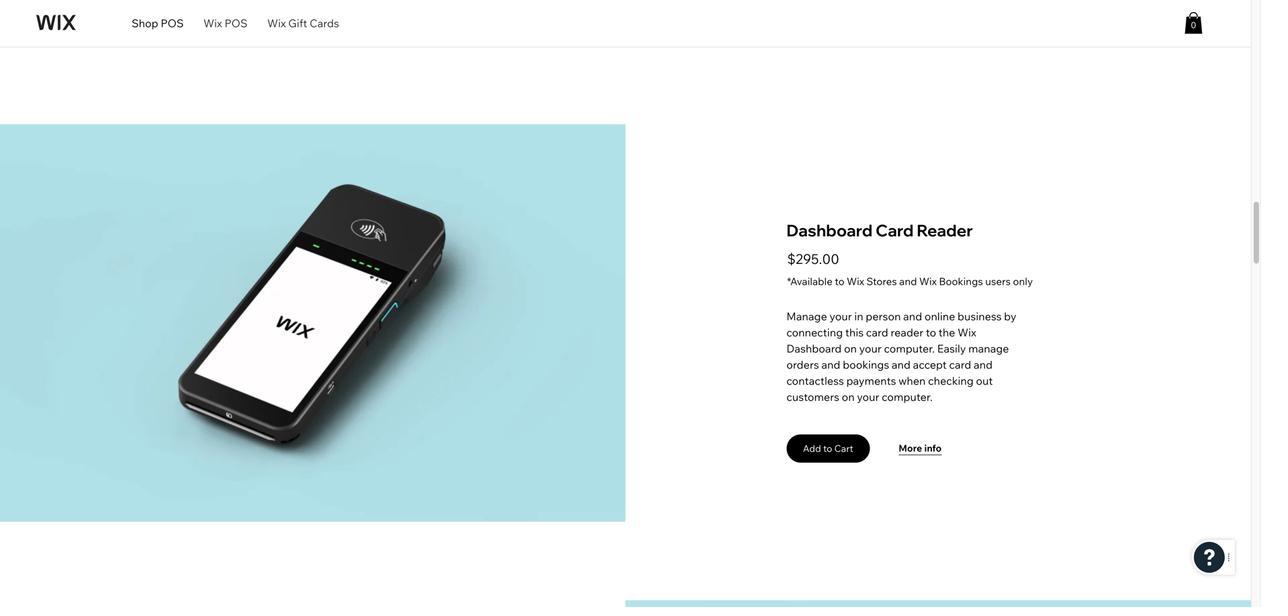 Task type: locate. For each thing, give the bounding box(es) containing it.
card down easily
[[949, 358, 972, 371]]

your down 'payments'
[[857, 390, 880, 404]]

wix inside wix gift cards link
[[267, 16, 286, 30]]

more info link
[[899, 437, 1009, 460]]

computer. down 'reader' at bottom right
[[884, 342, 935, 355]]

1 vertical spatial on
[[842, 390, 855, 404]]

out
[[976, 374, 993, 388]]

dashboard inside manage your in person and online business by connecting this card reader to the wix dashboard on your computer. easily manage orders and bookings and accept card and contactless payments when checking out customers on your computer.
[[787, 342, 842, 355]]

users
[[986, 275, 1011, 288]]

your
[[830, 310, 852, 323], [859, 342, 882, 355], [857, 390, 880, 404]]

dashboard up $295.00
[[787, 220, 873, 240]]

to inside button
[[823, 443, 832, 454]]

1 vertical spatial card
[[949, 358, 972, 371]]

1 horizontal spatial card
[[949, 358, 972, 371]]

pos right shop
[[161, 16, 184, 30]]

2 pos from the left
[[225, 16, 248, 30]]

0 vertical spatial dashboard
[[787, 220, 873, 240]]

pos for wix pos
[[225, 16, 248, 30]]

2 horizontal spatial to
[[926, 326, 936, 339]]

1 pos from the left
[[161, 16, 184, 30]]

pos for shop pos
[[161, 16, 184, 30]]

on down the this
[[844, 342, 857, 355]]

1 horizontal spatial pos
[[225, 16, 248, 30]]

to right add
[[823, 443, 832, 454]]

to inside manage your in person and online business by connecting this card reader to the wix dashboard on your computer. easily manage orders and bookings and accept card and contactless payments when checking out customers on your computer.
[[926, 326, 936, 339]]

0 horizontal spatial pos
[[161, 16, 184, 30]]

0 vertical spatial to
[[835, 275, 845, 288]]

orders
[[787, 358, 819, 371]]

pos left gift
[[225, 16, 248, 30]]

computer.
[[884, 342, 935, 355], [882, 390, 933, 404]]

2 dashboard from the top
[[787, 342, 842, 355]]

online
[[925, 310, 955, 323]]

add to cart button
[[787, 435, 870, 463]]

your up bookings
[[859, 342, 882, 355]]

bookings
[[843, 358, 889, 371]]

to right *available
[[835, 275, 845, 288]]

to
[[835, 275, 845, 288], [926, 326, 936, 339], [823, 443, 832, 454]]

add to cart
[[803, 443, 854, 454]]

1 vertical spatial computer.
[[882, 390, 933, 404]]

wix left gift
[[267, 16, 286, 30]]

wix left stores
[[847, 275, 864, 288]]

bookings
[[939, 275, 983, 288]]

*available to wix stores and wix bookings users only
[[787, 275, 1033, 288]]

to left the
[[926, 326, 936, 339]]

essentials_6_blue.jpg image
[[626, 600, 1251, 607]]

1 vertical spatial to
[[926, 326, 936, 339]]

pos
[[161, 16, 184, 30], [225, 16, 248, 30]]

2 vertical spatial to
[[823, 443, 832, 454]]

and
[[899, 275, 917, 288], [903, 310, 922, 323], [822, 358, 841, 371], [892, 358, 911, 371], [974, 358, 993, 371]]

computer. down the when
[[882, 390, 933, 404]]

0 horizontal spatial to
[[823, 443, 832, 454]]

1 horizontal spatial to
[[835, 275, 845, 288]]

shop
[[132, 16, 158, 30]]

wix inside manage your in person and online business by connecting this card reader to the wix dashboard on your computer. easily manage orders and bookings and accept card and contactless payments when checking out customers on your computer.
[[958, 326, 977, 339]]

to for cart
[[823, 443, 832, 454]]

dashboard
[[787, 220, 873, 240], [787, 342, 842, 355]]

1 vertical spatial your
[[859, 342, 882, 355]]

dashboard card reader
[[787, 220, 973, 240]]

on
[[844, 342, 857, 355], [842, 390, 855, 404]]

1 dashboard from the top
[[787, 220, 873, 240]]

2 vertical spatial your
[[857, 390, 880, 404]]

0 horizontal spatial card
[[866, 326, 888, 339]]

more info
[[899, 442, 942, 454]]

person
[[866, 310, 901, 323]]

card
[[866, 326, 888, 339], [949, 358, 972, 371]]

on down 'payments'
[[842, 390, 855, 404]]

dashboard down connecting
[[787, 342, 842, 355]]

and up out
[[974, 358, 993, 371]]

wix
[[204, 16, 222, 30], [267, 16, 286, 30], [847, 275, 864, 288], [919, 275, 937, 288], [958, 326, 977, 339]]

card down person at the bottom right of page
[[866, 326, 888, 339]]

stores
[[867, 275, 897, 288]]

1 vertical spatial dashboard
[[787, 342, 842, 355]]

your left in
[[830, 310, 852, 323]]

wix right the
[[958, 326, 977, 339]]

info
[[925, 442, 942, 454]]

contactless
[[787, 374, 844, 388]]



Task type: vqa. For each thing, say whether or not it's contained in the screenshot.
opportunities
no



Task type: describe. For each thing, give the bounding box(es) containing it.
wix pos
[[204, 16, 248, 30]]

shop pos link
[[122, 13, 193, 33]]

and right stores
[[899, 275, 917, 288]]

cart
[[835, 443, 854, 454]]

0 vertical spatial your
[[830, 310, 852, 323]]

gift
[[288, 16, 307, 30]]

0 vertical spatial on
[[844, 342, 857, 355]]

in
[[855, 310, 864, 323]]

mobile_pos.jpg image
[[0, 124, 626, 522]]

*available
[[787, 275, 833, 288]]

and up 'reader' at bottom right
[[903, 310, 922, 323]]

easily
[[938, 342, 966, 355]]

when
[[899, 374, 926, 388]]

accept
[[913, 358, 947, 371]]

this
[[846, 326, 864, 339]]

wix pos link
[[193, 13, 257, 33]]

wix gift cards
[[267, 16, 339, 30]]

cards
[[310, 16, 339, 30]]

reader
[[891, 326, 924, 339]]

customers
[[787, 390, 840, 404]]

payments
[[847, 374, 896, 388]]

wix left bookings
[[919, 275, 937, 288]]

reader
[[917, 220, 973, 240]]

$295.00
[[787, 251, 840, 267]]

the
[[939, 326, 955, 339]]

card
[[876, 220, 914, 240]]

0 vertical spatial card
[[866, 326, 888, 339]]

connecting
[[787, 326, 843, 339]]

checking
[[928, 374, 974, 388]]

and up the when
[[892, 358, 911, 371]]

wix right shop pos
[[204, 16, 222, 30]]

manage
[[969, 342, 1009, 355]]

manage your in person and online business by connecting this card reader to the wix dashboard on your computer. easily manage orders and bookings and accept card and contactless payments when checking out customers on your computer.
[[787, 310, 1017, 404]]

add
[[803, 443, 821, 454]]

only
[[1013, 275, 1033, 288]]

wix gift cards link
[[257, 13, 349, 33]]

0 vertical spatial computer.
[[884, 342, 935, 355]]

by
[[1004, 310, 1017, 323]]

business
[[958, 310, 1002, 323]]

shop pos
[[132, 16, 184, 30]]

and up contactless
[[822, 358, 841, 371]]

more
[[899, 442, 922, 454]]

to for wix
[[835, 275, 845, 288]]

0 button
[[1185, 12, 1203, 34]]

wix's retail pos essentials kit, including wix retail pos tablet, wix pos software, card reader and dock. image
[[626, 0, 1251, 36]]

card reader dock bundle image
[[0, 124, 626, 522]]

manage
[[787, 310, 827, 323]]



